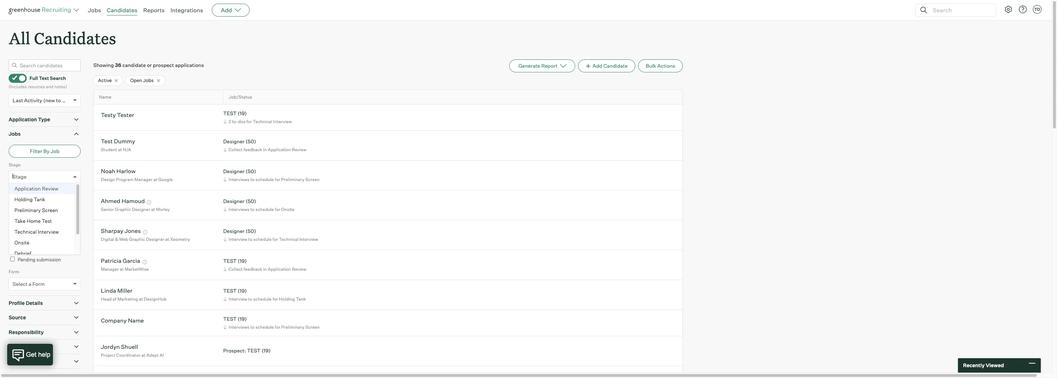 Task type: vqa. For each thing, say whether or not it's contained in the screenshot.


Task type: describe. For each thing, give the bounding box(es) containing it.
garcia
[[123, 257, 140, 265]]

in for (19)
[[263, 266, 267, 272]]

all
[[9, 27, 30, 49]]

application down last
[[9, 116, 37, 122]]

36
[[115, 62, 121, 68]]

manager at marketwise
[[101, 266, 149, 272]]

sharpay jones
[[101, 227, 141, 235]]

td button
[[1033, 5, 1042, 14]]

interviews for test (19) interviews to schedule for preliminary screen
[[229, 324, 250, 330]]

reached
[[9, 189, 26, 195]]

designer (50) interviews to schedule for onsite
[[223, 198, 294, 212]]

senior
[[101, 207, 114, 212]]

for for designer (50) interviews to schedule for onsite
[[275, 207, 280, 212]]

technical interview
[[14, 229, 59, 235]]

pending submission
[[18, 257, 61, 262]]

designer for designer (50) interviews to schedule for onsite
[[223, 198, 245, 204]]

manager inside noah harlow design program manager at google
[[135, 177, 152, 182]]

Search text field
[[931, 5, 989, 15]]

full
[[30, 75, 38, 81]]

technical for test (19)
[[253, 119, 272, 124]]

notes)
[[54, 84, 67, 89]]

head
[[101, 296, 112, 302]]

candidates link
[[107, 6, 137, 14]]

designer for designer (50) interview to schedule for technical interview
[[223, 228, 245, 234]]

source
[[9, 314, 26, 321]]

resumes
[[28, 84, 45, 89]]

patricia garcia link
[[101, 257, 140, 266]]

(50) for designer (50) interview to schedule for technical interview
[[246, 228, 256, 234]]

bulk
[[646, 63, 656, 69]]

all candidates
[[9, 27, 116, 49]]

add candidate link
[[578, 59, 635, 72]]

0 vertical spatial form
[[9, 269, 19, 275]]

holding inside test (19) interview to schedule for holding tank
[[279, 296, 295, 302]]

interview inside option
[[38, 229, 59, 235]]

recently
[[963, 362, 985, 369]]

a
[[29, 281, 31, 287]]

digital & web graphic designer at xeometry
[[101, 237, 190, 242]]

prospect: test (19)
[[223, 348, 271, 354]]

responsibility
[[9, 329, 44, 335]]

review for test (19)
[[292, 266, 306, 272]]

prospect
[[153, 62, 174, 68]]

to for designer (50) interviews to schedule for onsite
[[250, 207, 255, 212]]

(50) for designer (50) collect feedback in application review
[[246, 138, 256, 145]]

application inside test (19) collect feedback in application review
[[268, 266, 291, 272]]

showing 36 candidate or prospect applications
[[93, 62, 204, 68]]

technical interview option
[[9, 227, 75, 237]]

and
[[46, 84, 53, 89]]

integrations link
[[170, 6, 203, 14]]

select a form
[[13, 281, 45, 287]]

preliminary for test (19)
[[281, 324, 304, 330]]

designhub
[[144, 296, 167, 302]]

shuell
[[121, 343, 138, 351]]

testy tester
[[101, 111, 134, 119]]

integrations
[[170, 6, 203, 14]]

for for test (19) 2 to-dos for technical interview
[[246, 119, 252, 124]]

linda miller link
[[101, 287, 132, 295]]

pipeline
[[9, 344, 28, 350]]

at inside jordyn shuell project coordinator at adept ai
[[141, 353, 145, 358]]

test (19) interviews to schedule for preliminary screen
[[223, 316, 320, 330]]

0 vertical spatial post
[[17, 216, 26, 222]]

of
[[113, 296, 116, 302]]

test dummy link
[[101, 138, 135, 146]]

take home test
[[14, 218, 52, 224]]

test for test (19) interview to schedule for holding tank
[[223, 288, 237, 294]]

job post submitted element
[[9, 216, 81, 243]]

tank inside test (19) interview to schedule for holding tank
[[296, 296, 306, 302]]

to for test (19) interviews to schedule for preliminary screen
[[250, 324, 255, 330]]

reports link
[[143, 6, 165, 14]]

linda miller head of marketing at designhub
[[101, 287, 167, 302]]

collect feedback in application review link for (19)
[[222, 266, 308, 273]]

form element
[[9, 268, 81, 296]]

jordyn
[[101, 343, 120, 351]]

technical for designer (50)
[[279, 237, 298, 242]]

for for test (19) interviews to schedule for preliminary screen
[[275, 324, 280, 330]]

miller
[[117, 287, 132, 294]]

n/a
[[123, 147, 131, 152]]

onsite option
[[9, 237, 75, 248]]

for for designer (50) interviews to schedule for preliminary screen
[[275, 177, 280, 182]]

to for last activity (new to old)
[[56, 97, 61, 103]]

designer (50) collect feedback in application review
[[223, 138, 306, 152]]

to-
[[232, 119, 238, 124]]

(new
[[43, 97, 55, 103]]

schedule for designer (50) interview to schedule for technical interview
[[253, 237, 272, 242]]

generate
[[518, 63, 540, 69]]

preliminary for designer (50)
[[281, 177, 304, 182]]

add for add
[[221, 6, 232, 14]]

linda
[[101, 287, 116, 294]]

interview inside test (19) interview to schedule for holding tank
[[229, 296, 247, 302]]

0 vertical spatial stage
[[9, 162, 21, 167]]

patricia garcia
[[101, 257, 140, 265]]

marketing
[[117, 296, 138, 302]]

test inside option
[[42, 218, 52, 224]]

0 vertical spatial candidates
[[107, 6, 137, 14]]

test for test (19) 2 to-dos for technical interview
[[223, 110, 237, 116]]

review for designer (50)
[[292, 147, 306, 152]]

patricia
[[101, 257, 121, 265]]

0 vertical spatial submitted
[[27, 216, 49, 222]]

to be sent
[[18, 244, 40, 250]]

company
[[101, 317, 127, 324]]

designer (50) interview to schedule for technical interview
[[223, 228, 318, 242]]

ahmed hamoud link
[[101, 198, 145, 206]]

recently viewed
[[963, 362, 1004, 369]]

to for designer (50) interviews to schedule for preliminary screen
[[250, 177, 255, 182]]

collect for designer
[[229, 147, 243, 152]]

onsite inside designer (50) interviews to schedule for onsite
[[281, 207, 294, 212]]

dos
[[238, 119, 245, 124]]

screen for designer (50)
[[305, 177, 320, 182]]

search
[[50, 75, 66, 81]]

holding tank option
[[9, 194, 75, 205]]

tank inside option
[[34, 196, 45, 202]]

designer (50) interviews to schedule for preliminary screen
[[223, 168, 320, 182]]

google
[[158, 177, 173, 182]]

test for test (19) interviews to schedule for preliminary screen
[[223, 316, 237, 322]]

td button
[[1032, 4, 1043, 15]]

1 vertical spatial job post submitted
[[13, 228, 59, 234]]

noah harlow design program manager at google
[[101, 168, 173, 182]]

prospect:
[[223, 348, 246, 354]]

1 vertical spatial job
[[9, 216, 16, 222]]

full text search (includes resumes and notes)
[[9, 75, 67, 89]]

debrief
[[14, 250, 31, 257]]

job/status
[[229, 94, 252, 100]]

collect feedback in application review link for (50)
[[222, 146, 308, 153]]

review inside option
[[42, 186, 58, 192]]

1 vertical spatial milestone
[[13, 201, 36, 207]]

applications
[[175, 62, 204, 68]]

preliminary screen option
[[9, 205, 75, 216]]

education
[[9, 358, 34, 364]]

designer for designer (50) interviews to schedule for preliminary screen
[[223, 168, 245, 174]]

candidate
[[122, 62, 146, 68]]

interviews to schedule for preliminary screen link for (50)
[[222, 176, 321, 183]]

pipeline tasks
[[9, 344, 44, 350]]

jones
[[125, 227, 141, 235]]

(19) for test (19) 2 to-dos for technical interview
[[238, 110, 247, 116]]

marketwise
[[125, 266, 149, 272]]

add for add candidate
[[593, 63, 602, 69]]

candidate reports are now available! apply filters and select "view in app" element
[[509, 59, 575, 72]]

1 vertical spatial jobs
[[143, 78, 154, 83]]

add candidate
[[593, 63, 628, 69]]

details
[[26, 300, 43, 306]]

holding inside holding tank option
[[14, 196, 33, 202]]

select
[[13, 281, 27, 287]]



Task type: locate. For each thing, give the bounding box(es) containing it.
job
[[51, 148, 59, 154], [9, 216, 16, 222], [13, 228, 22, 234]]

filter by job button
[[9, 145, 81, 158]]

morley
[[156, 207, 170, 212]]

1 horizontal spatial manager
[[135, 177, 152, 182]]

technical up test (19) collect feedback in application review
[[279, 237, 298, 242]]

(19) inside test (19) interviews to schedule for preliminary screen
[[238, 316, 247, 322]]

schedule up test (19) collect feedback in application review
[[253, 237, 272, 242]]

dummy
[[114, 138, 135, 145]]

1 vertical spatial technical
[[14, 229, 37, 235]]

technical down take
[[14, 229, 37, 235]]

1 horizontal spatial add
[[593, 63, 602, 69]]

configure image
[[1004, 5, 1013, 14]]

test
[[101, 138, 113, 145], [42, 218, 52, 224]]

submitted down 'preliminary screen'
[[27, 216, 49, 222]]

interviews to schedule for preliminary screen link down interview to schedule for holding tank link
[[222, 324, 321, 331]]

job left home on the left of page
[[9, 216, 16, 222]]

interviews inside test (19) interviews to schedule for preliminary screen
[[229, 324, 250, 330]]

form right the a
[[32, 281, 45, 287]]

1 horizontal spatial jobs
[[88, 6, 101, 14]]

coordinator
[[116, 353, 140, 358]]

for up designer (50) interview to schedule for technical interview
[[275, 207, 280, 212]]

holding down reached milestone
[[14, 196, 33, 202]]

noah
[[101, 168, 115, 175]]

1 vertical spatial add
[[593, 63, 602, 69]]

test inside test (19) 2 to-dos for technical interview
[[223, 110, 237, 116]]

for for test (19) interview to schedule for holding tank
[[273, 296, 278, 302]]

1 vertical spatial preliminary
[[14, 207, 41, 213]]

list box
[[9, 183, 80, 259]]

test inside test (19) interviews to schedule for preliminary screen
[[223, 316, 237, 322]]

post down take home test
[[23, 228, 33, 234]]

feedback inside test (19) collect feedback in application review
[[244, 266, 262, 272]]

application review
[[14, 186, 58, 192]]

patricia garcia has been in application review for more than 5 days image
[[141, 260, 148, 265]]

2 in from the top
[[263, 266, 267, 272]]

1 horizontal spatial holding
[[279, 296, 295, 302]]

for for designer (50) interview to schedule for technical interview
[[273, 237, 278, 242]]

1 collect from the top
[[229, 147, 243, 152]]

0 vertical spatial review
[[292, 147, 306, 152]]

by
[[43, 148, 49, 154]]

designer inside designer (50) interview to schedule for technical interview
[[223, 228, 245, 234]]

2 vertical spatial interviews
[[229, 324, 250, 330]]

1 feedback from the top
[[244, 147, 262, 152]]

0 vertical spatial in
[[263, 147, 267, 152]]

for inside test (19) interviews to schedule for preliminary screen
[[275, 324, 280, 330]]

manager
[[135, 177, 152, 182], [101, 266, 119, 272]]

schedule inside designer (50) interview to schedule for technical interview
[[253, 237, 272, 242]]

(50) down 2 to-dos for technical interview link
[[246, 138, 256, 145]]

job inside button
[[51, 148, 59, 154]]

graphic down the jones at left
[[129, 237, 145, 242]]

1 vertical spatial form
[[32, 281, 45, 287]]

0 vertical spatial screen
[[305, 177, 320, 182]]

interviews to schedule for preliminary screen link for (19)
[[222, 324, 321, 331]]

designer for designer (50) collect feedback in application review
[[223, 138, 245, 145]]

at left google on the left top of the page
[[153, 177, 157, 182]]

1 vertical spatial post
[[23, 228, 33, 234]]

1 horizontal spatial technical
[[253, 119, 272, 124]]

student
[[101, 147, 117, 152]]

technical inside technical interview option
[[14, 229, 37, 235]]

1 vertical spatial holding
[[279, 296, 295, 302]]

application up holding tank
[[14, 186, 41, 192]]

preliminary inside designer (50) interviews to schedule for preliminary screen
[[281, 177, 304, 182]]

for inside designer (50) interviews to schedule for onsite
[[275, 207, 280, 212]]

onsite up debrief
[[14, 240, 29, 246]]

to up prospect: test (19)
[[250, 324, 255, 330]]

1 vertical spatial in
[[263, 266, 267, 272]]

list box containing application review
[[9, 183, 80, 259]]

Search candidates field
[[9, 59, 81, 71]]

2 collect feedback in application review link from the top
[[222, 266, 308, 273]]

test inside "test dummy student at n/a"
[[101, 138, 113, 145]]

(50) down designer (50) collect feedback in application review
[[246, 168, 256, 174]]

for inside test (19) 2 to-dos for technical interview
[[246, 119, 252, 124]]

schedule up test (19) interviews to schedule for preliminary screen at left
[[253, 296, 272, 302]]

0 vertical spatial collect feedback in application review link
[[222, 146, 308, 153]]

at left n/a
[[118, 147, 122, 152]]

0 vertical spatial tank
[[34, 196, 45, 202]]

screen inside option
[[42, 207, 58, 213]]

2 horizontal spatial technical
[[279, 237, 298, 242]]

active
[[98, 78, 112, 83]]

0 horizontal spatial holding
[[14, 196, 33, 202]]

interviews for designer (50) interviews to schedule for preliminary screen
[[229, 177, 250, 182]]

stage element
[[9, 161, 81, 259]]

viewed
[[986, 362, 1004, 369]]

to up test (19) interviews to schedule for preliminary screen at left
[[248, 296, 252, 302]]

at inside linda miller head of marketing at designhub
[[139, 296, 143, 302]]

Pending submission checkbox
[[10, 257, 15, 261]]

0 vertical spatial technical
[[253, 119, 272, 124]]

reached milestone element
[[9, 188, 81, 216]]

job right by
[[51, 148, 59, 154]]

ai
[[160, 353, 164, 358]]

screen inside designer (50) interviews to schedule for preliminary screen
[[305, 177, 320, 182]]

1 vertical spatial collect feedback in application review link
[[222, 266, 308, 273]]

2 vertical spatial screen
[[305, 324, 320, 330]]

tester
[[117, 111, 134, 119]]

jordyn shuell link
[[101, 343, 138, 352]]

interviews to schedule for preliminary screen link up designer (50) interviews to schedule for onsite
[[222, 176, 321, 183]]

at inside "test dummy student at n/a"
[[118, 147, 122, 152]]

1 vertical spatial candidates
[[34, 27, 116, 49]]

post left home on the left of page
[[17, 216, 26, 222]]

interviews for designer (50) interviews to schedule for onsite
[[229, 207, 250, 212]]

review
[[292, 147, 306, 152], [42, 186, 58, 192], [292, 266, 306, 272]]

to for designer (50) interview to schedule for technical interview
[[248, 237, 252, 242]]

(50) up interview to schedule for technical interview 'link'
[[246, 228, 256, 234]]

collect inside test (19) collect feedback in application review
[[229, 266, 243, 272]]

feedback down 2 to-dos for technical interview link
[[244, 147, 262, 152]]

application inside option
[[14, 186, 41, 192]]

4 (50) from the top
[[246, 228, 256, 234]]

for inside designer (50) interviews to schedule for preliminary screen
[[275, 177, 280, 182]]

feedback inside designer (50) collect feedback in application review
[[244, 147, 262, 152]]

test down preliminary screen option
[[42, 218, 52, 224]]

candidate
[[603, 63, 628, 69]]

to for test (19) interview to schedule for holding tank
[[248, 296, 252, 302]]

in up test (19) interview to schedule for holding tank
[[263, 266, 267, 272]]

designer inside designer (50) collect feedback in application review
[[223, 138, 245, 145]]

ahmed hamoud has been in onsite for more than 21 days image
[[146, 200, 153, 205]]

bulk actions
[[646, 63, 675, 69]]

0 vertical spatial graphic
[[115, 207, 131, 212]]

schedule down interview to schedule for holding tank link
[[256, 324, 274, 330]]

(50) for designer (50) interviews to schedule for onsite
[[246, 198, 256, 204]]

0 vertical spatial jobs
[[88, 6, 101, 14]]

sharpay
[[101, 227, 123, 235]]

hamoud
[[122, 198, 145, 205]]

1 vertical spatial interviews to schedule for preliminary screen link
[[222, 324, 321, 331]]

interview inside test (19) 2 to-dos for technical interview
[[273, 119, 292, 124]]

0 horizontal spatial name
[[99, 94, 111, 100]]

schedule for designer (50) interviews to schedule for onsite
[[256, 207, 274, 212]]

(50) inside designer (50) interviews to schedule for onsite
[[246, 198, 256, 204]]

activity
[[24, 97, 42, 103]]

form down the pending submission option
[[9, 269, 19, 275]]

name
[[99, 94, 111, 100], [128, 317, 144, 324]]

manager down patricia
[[101, 266, 119, 272]]

name down active
[[99, 94, 111, 100]]

3 (50) from the top
[[246, 198, 256, 204]]

schedule inside test (19) interview to schedule for holding tank
[[253, 296, 272, 302]]

schedule up designer (50) interview to schedule for technical interview
[[256, 207, 274, 212]]

application up test (19) interview to schedule for holding tank
[[268, 266, 291, 272]]

reports
[[143, 6, 165, 14]]

job post submitted down home on the left of page
[[13, 228, 59, 234]]

0 vertical spatial milestone
[[27, 189, 47, 195]]

0 vertical spatial feedback
[[244, 147, 262, 152]]

1 vertical spatial onsite
[[14, 240, 29, 246]]

3 interviews from the top
[[229, 324, 250, 330]]

list box inside stage element
[[9, 183, 80, 259]]

at
[[118, 147, 122, 152], [153, 177, 157, 182], [151, 207, 155, 212], [165, 237, 169, 242], [120, 266, 124, 272], [139, 296, 143, 302], [141, 353, 145, 358]]

candidates right "jobs" link
[[107, 6, 137, 14]]

2 horizontal spatial jobs
[[143, 78, 154, 83]]

2 vertical spatial job
[[13, 228, 22, 234]]

2 interviews from the top
[[229, 207, 250, 212]]

in up designer (50) interviews to schedule for preliminary screen
[[263, 147, 267, 152]]

designer inside designer (50) interviews to schedule for onsite
[[223, 198, 245, 204]]

to up designer (50) interviews to schedule for onsite
[[250, 177, 255, 182]]

1 vertical spatial collect
[[229, 266, 243, 272]]

test for test (19) collect feedback in application review
[[223, 258, 237, 264]]

(includes
[[9, 84, 27, 89]]

1 vertical spatial submitted
[[34, 228, 59, 234]]

review inside test (19) collect feedback in application review
[[292, 266, 306, 272]]

job post submitted down 'preliminary screen'
[[9, 216, 49, 222]]

pending
[[18, 257, 35, 262]]

2 (50) from the top
[[246, 168, 256, 174]]

(50) inside designer (50) collect feedback in application review
[[246, 138, 256, 145]]

interviews inside designer (50) interviews to schedule for preliminary screen
[[229, 177, 250, 182]]

submitted down take home test option
[[34, 228, 59, 234]]

application review option
[[9, 183, 75, 194]]

checkmark image
[[12, 75, 17, 80]]

design
[[101, 177, 115, 182]]

1 vertical spatial feedback
[[244, 266, 262, 272]]

candidates down "jobs" link
[[34, 27, 116, 49]]

(19) for test (19) interview to schedule for holding tank
[[238, 288, 247, 294]]

test up student
[[101, 138, 113, 145]]

for down interview to schedule for holding tank link
[[275, 324, 280, 330]]

in for (50)
[[263, 147, 267, 152]]

to
[[18, 244, 23, 250]]

0 vertical spatial collect
[[229, 147, 243, 152]]

0 horizontal spatial onsite
[[14, 240, 29, 246]]

1 vertical spatial graphic
[[129, 237, 145, 242]]

0 vertical spatial job
[[51, 148, 59, 154]]

0 vertical spatial preliminary
[[281, 177, 304, 182]]

preliminary inside test (19) interviews to schedule for preliminary screen
[[281, 324, 304, 330]]

be
[[24, 244, 30, 250]]

(19) inside test (19) collect feedback in application review
[[238, 258, 247, 264]]

in
[[263, 147, 267, 152], [263, 266, 267, 272]]

0 vertical spatial holding
[[14, 196, 33, 202]]

preliminary inside option
[[14, 207, 41, 213]]

1 horizontal spatial tank
[[296, 296, 306, 302]]

review inside designer (50) collect feedback in application review
[[292, 147, 306, 152]]

none field inside stage element
[[13, 171, 14, 183]]

1 (50) from the top
[[246, 138, 256, 145]]

submitted
[[27, 216, 49, 222], [34, 228, 59, 234]]

td
[[1034, 7, 1040, 12]]

2 vertical spatial preliminary
[[281, 324, 304, 330]]

tank
[[34, 196, 45, 202], [296, 296, 306, 302]]

2 collect from the top
[[229, 266, 243, 272]]

last activity (new to old) option
[[13, 97, 71, 103]]

profile details
[[9, 300, 43, 306]]

0 horizontal spatial technical
[[14, 229, 37, 235]]

0 horizontal spatial form
[[9, 269, 19, 275]]

test inside test (19) interview to schedule for holding tank
[[223, 288, 237, 294]]

1 vertical spatial manager
[[101, 266, 119, 272]]

schedule for designer (50) interviews to schedule for preliminary screen
[[256, 177, 274, 182]]

(19) for test (19) interviews to schedule for preliminary screen
[[238, 316, 247, 322]]

onsite up designer (50) interview to schedule for technical interview
[[281, 207, 294, 212]]

post
[[17, 216, 26, 222], [23, 228, 33, 234]]

at down patricia garcia link
[[120, 266, 124, 272]]

graphic down ahmed hamoud link
[[115, 207, 131, 212]]

generate report button
[[509, 59, 575, 72]]

onsite inside option
[[14, 240, 29, 246]]

jobs
[[88, 6, 101, 14], [143, 78, 154, 83], [9, 131, 21, 137]]

milestone
[[27, 189, 47, 195], [13, 201, 36, 207]]

web
[[119, 237, 128, 242]]

at left xeometry
[[165, 237, 169, 242]]

to up test (19) collect feedback in application review
[[248, 237, 252, 242]]

greenhouse recruiting image
[[9, 6, 73, 14]]

at down ahmed hamoud has been in onsite for more than 21 days image
[[151, 207, 155, 212]]

milestone up holding tank
[[27, 189, 47, 195]]

collect feedback in application review link up designer (50) interviews to schedule for preliminary screen
[[222, 146, 308, 153]]

old)
[[62, 97, 71, 103]]

collect inside designer (50) collect feedback in application review
[[229, 147, 243, 152]]

schedule up designer (50) interviews to schedule for onsite
[[256, 177, 274, 182]]

(50)
[[246, 138, 256, 145], [246, 168, 256, 174], [246, 198, 256, 204], [246, 228, 256, 234]]

1 horizontal spatial form
[[32, 281, 45, 287]]

schedule inside test (19) interviews to schedule for preliminary screen
[[256, 324, 274, 330]]

to up designer (50) interview to schedule for technical interview
[[250, 207, 255, 212]]

test inside test (19) collect feedback in application review
[[223, 258, 237, 264]]

2 vertical spatial jobs
[[9, 131, 21, 137]]

0 horizontal spatial jobs
[[9, 131, 21, 137]]

technical right dos at the top of page
[[253, 119, 272, 124]]

(19) inside test (19) interview to schedule for holding tank
[[238, 288, 247, 294]]

profile
[[9, 300, 25, 306]]

add inside "popup button"
[[221, 6, 232, 14]]

application
[[9, 116, 37, 122], [268, 147, 291, 152], [14, 186, 41, 192], [268, 266, 291, 272]]

to inside designer (50) interviews to schedule for onsite
[[250, 207, 255, 212]]

1 collect feedback in application review link from the top
[[222, 146, 308, 153]]

test (19) collect feedback in application review
[[223, 258, 306, 272]]

interviews to schedule for preliminary screen link
[[222, 176, 321, 183], [222, 324, 321, 331]]

test (19) interview to schedule for holding tank
[[223, 288, 306, 302]]

1 vertical spatial stage
[[13, 174, 26, 180]]

jobs left candidates link
[[88, 6, 101, 14]]

1 vertical spatial tank
[[296, 296, 306, 302]]

at left adept on the bottom of page
[[141, 353, 145, 358]]

0 horizontal spatial manager
[[101, 266, 119, 272]]

0 horizontal spatial tank
[[34, 196, 45, 202]]

for right dos at the top of page
[[246, 119, 252, 124]]

interviews to schedule for onsite link
[[222, 206, 296, 213]]

to inside designer (50) interview to schedule for technical interview
[[248, 237, 252, 242]]

feedback for (50)
[[244, 147, 262, 152]]

1 interviews to schedule for preliminary screen link from the top
[[222, 176, 321, 183]]

type
[[38, 116, 50, 122]]

1 vertical spatial interviews
[[229, 207, 250, 212]]

0 vertical spatial manager
[[135, 177, 152, 182]]

screen for test (19)
[[305, 324, 320, 330]]

0 vertical spatial interviews
[[229, 177, 250, 182]]

(19) for test (19) collect feedback in application review
[[238, 258, 247, 264]]

for up test (19) collect feedback in application review
[[273, 237, 278, 242]]

ahmed hamoud
[[101, 198, 145, 205]]

to inside test (19) interviews to schedule for preliminary screen
[[250, 324, 255, 330]]

job down take
[[13, 228, 22, 234]]

digital
[[101, 237, 114, 242]]

schedule inside designer (50) interviews to schedule for preliminary screen
[[256, 177, 274, 182]]

1 vertical spatial test
[[42, 218, 52, 224]]

project
[[101, 353, 115, 358]]

jobs link
[[88, 6, 101, 14]]

0 vertical spatial interviews to schedule for preliminary screen link
[[222, 176, 321, 183]]

report
[[541, 63, 558, 69]]

text
[[39, 75, 49, 81]]

jobs down "application type"
[[9, 131, 21, 137]]

(19) inside test (19) 2 to-dos for technical interview
[[238, 110, 247, 116]]

graphic
[[115, 207, 131, 212], [129, 237, 145, 242]]

feedback up test (19) interview to schedule for holding tank
[[244, 266, 262, 272]]

holding
[[14, 196, 33, 202], [279, 296, 295, 302]]

test (19) 2 to-dos for technical interview
[[223, 110, 292, 124]]

schedule inside designer (50) interviews to schedule for onsite
[[256, 207, 274, 212]]

for
[[246, 119, 252, 124], [275, 177, 280, 182], [275, 207, 280, 212], [273, 237, 278, 242], [273, 296, 278, 302], [275, 324, 280, 330]]

at right 'marketing'
[[139, 296, 143, 302]]

debrief option
[[9, 248, 75, 259]]

collect for test
[[229, 266, 243, 272]]

application up designer (50) interviews to schedule for preliminary screen
[[268, 147, 291, 152]]

technical inside test (19) 2 to-dos for technical interview
[[253, 119, 272, 124]]

program
[[116, 177, 134, 182]]

collect feedback in application review link up test (19) interview to schedule for holding tank
[[222, 266, 308, 273]]

1 vertical spatial review
[[42, 186, 58, 192]]

submission
[[36, 257, 61, 262]]

in inside designer (50) collect feedback in application review
[[263, 147, 267, 152]]

schedule for test (19) interview to schedule for holding tank
[[253, 296, 272, 302]]

1 horizontal spatial name
[[128, 317, 144, 324]]

0 vertical spatial job post submitted
[[9, 216, 49, 222]]

(50) inside designer (50) interview to schedule for technical interview
[[246, 228, 256, 234]]

to left old)
[[56, 97, 61, 103]]

manager right program
[[135, 177, 152, 182]]

holding up test (19) interviews to schedule for preliminary screen at left
[[279, 296, 295, 302]]

2 feedback from the top
[[244, 266, 262, 272]]

2 vertical spatial technical
[[279, 237, 298, 242]]

1 horizontal spatial test
[[101, 138, 113, 145]]

0 vertical spatial onsite
[[281, 207, 294, 212]]

interviews inside designer (50) interviews to schedule for onsite
[[229, 207, 250, 212]]

1 horizontal spatial onsite
[[281, 207, 294, 212]]

1 vertical spatial name
[[128, 317, 144, 324]]

schedule for test (19) interviews to schedule for preliminary screen
[[256, 324, 274, 330]]

test
[[223, 110, 237, 116], [223, 258, 237, 264], [223, 288, 237, 294], [223, 316, 237, 322], [247, 348, 261, 354]]

0 vertical spatial name
[[99, 94, 111, 100]]

0 horizontal spatial add
[[221, 6, 232, 14]]

sharpay jones has been in technical interview for more than 14 days image
[[142, 230, 149, 235]]

for up test (19) interviews to schedule for preliminary screen at left
[[273, 296, 278, 302]]

testy tester link
[[101, 111, 134, 120]]

technical inside designer (50) interview to schedule for technical interview
[[279, 237, 298, 242]]

for up designer (50) interviews to schedule for onsite
[[275, 177, 280, 182]]

bulk actions link
[[638, 59, 683, 72]]

ahmed
[[101, 198, 120, 205]]

None field
[[13, 171, 14, 183]]

to inside designer (50) interviews to schedule for preliminary screen
[[250, 177, 255, 182]]

home
[[27, 218, 41, 224]]

screen inside test (19) interviews to schedule for preliminary screen
[[305, 324, 320, 330]]

milestone down reached milestone
[[13, 201, 36, 207]]

1 vertical spatial screen
[[42, 207, 58, 213]]

(50) up the interviews to schedule for onsite "link"
[[246, 198, 256, 204]]

in inside test (19) collect feedback in application review
[[263, 266, 267, 272]]

(50) inside designer (50) interviews to schedule for preliminary screen
[[246, 168, 256, 174]]

collect
[[229, 147, 243, 152], [229, 266, 243, 272]]

at inside noah harlow design program manager at google
[[153, 177, 157, 182]]

2 vertical spatial review
[[292, 266, 306, 272]]

feedback for (19)
[[244, 266, 262, 272]]

name right company
[[128, 317, 144, 324]]

take home test option
[[9, 216, 75, 227]]

0 vertical spatial add
[[221, 6, 232, 14]]

for inside test (19) interview to schedule for holding tank
[[273, 296, 278, 302]]

company name
[[101, 317, 144, 324]]

0 horizontal spatial test
[[42, 218, 52, 224]]

(50) for designer (50) interviews to schedule for preliminary screen
[[246, 168, 256, 174]]

0 vertical spatial test
[[101, 138, 113, 145]]

jobs right open
[[143, 78, 154, 83]]

generate report
[[518, 63, 558, 69]]

1 in from the top
[[263, 147, 267, 152]]

application inside designer (50) collect feedback in application review
[[268, 147, 291, 152]]

1 interviews from the top
[[229, 177, 250, 182]]

designer inside designer (50) interviews to schedule for preliminary screen
[[223, 168, 245, 174]]

to inside test (19) interview to schedule for holding tank
[[248, 296, 252, 302]]

add
[[221, 6, 232, 14], [593, 63, 602, 69]]

for inside designer (50) interview to schedule for technical interview
[[273, 237, 278, 242]]

reached milestone
[[9, 189, 47, 195]]

2 interviews to schedule for preliminary screen link from the top
[[222, 324, 321, 331]]

preliminary
[[281, 177, 304, 182], [14, 207, 41, 213], [281, 324, 304, 330]]



